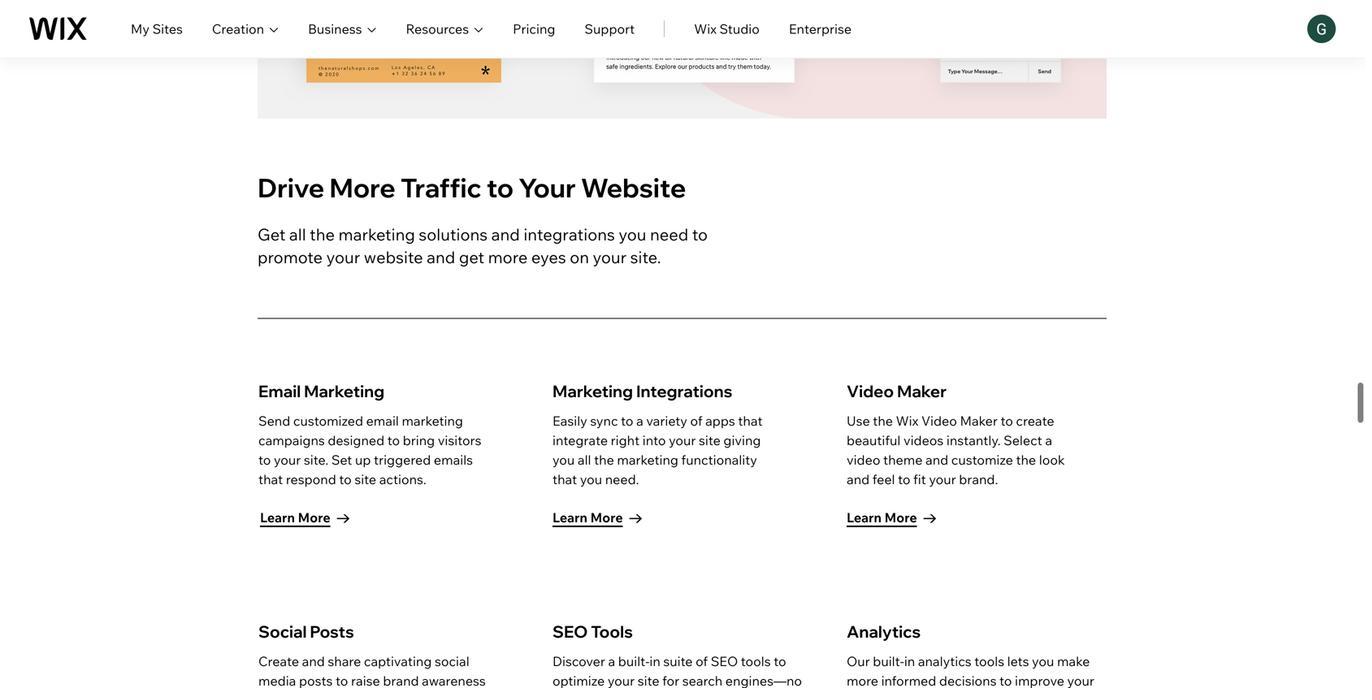 Task type: vqa. For each thing, say whether or not it's contained in the screenshot.
marketing to the bottom
yes



Task type: locate. For each thing, give the bounding box(es) containing it.
1 learn more link from the left
[[260, 507, 363, 530]]

marketing up "customized" at the bottom
[[304, 381, 385, 402]]

0 vertical spatial seo
[[553, 622, 588, 642]]

create
[[1016, 413, 1055, 429]]

site left for
[[638, 673, 660, 689]]

tools left lets
[[975, 654, 1005, 670]]

1 horizontal spatial that
[[553, 471, 577, 488]]

marketing down the into
[[617, 452, 679, 468]]

learn more link down feel
[[847, 507, 949, 530]]

2 horizontal spatial learn more
[[847, 510, 918, 526]]

1 vertical spatial site
[[355, 471, 376, 488]]

and down videos
[[926, 452, 949, 468]]

1 horizontal spatial tools
[[975, 654, 1005, 670]]

2 tools from the left
[[975, 654, 1005, 670]]

built- inside our built-in analytics tools lets you make more informed decisions to improve you
[[873, 654, 905, 670]]

site. down need
[[631, 247, 661, 268]]

integrate
[[553, 432, 608, 449]]

to down the share
[[336, 673, 348, 689]]

learn more down need.
[[553, 510, 623, 526]]

0 horizontal spatial learn more
[[260, 510, 331, 526]]

marketing up sync
[[553, 381, 633, 402]]

lets
[[1008, 654, 1030, 670]]

0 vertical spatial video
[[847, 381, 894, 402]]

drive
[[258, 171, 325, 204]]

you down integrate
[[553, 452, 575, 468]]

0 horizontal spatial a
[[608, 654, 616, 670]]

0 horizontal spatial marketing
[[304, 381, 385, 402]]

in
[[650, 654, 661, 670], [905, 654, 916, 670]]

2 horizontal spatial learn more link
[[847, 507, 949, 530]]

learn down integrate
[[553, 510, 588, 526]]

your inside the easily sync to a variety of apps that integrate right into your site giving you all the marketing functionality that you need.
[[669, 432, 696, 449]]

to left our
[[774, 654, 787, 670]]

video
[[847, 381, 894, 402], [922, 413, 958, 429]]

maker up instantly. at the right
[[960, 413, 998, 429]]

your inside 'use the wix video maker to create beautiful videos instantly. select a video theme and customize the look and feel to fit your brand.'
[[929, 471, 957, 488]]

3 learn more link from the left
[[847, 507, 949, 530]]

1 horizontal spatial a
[[637, 413, 644, 429]]

all inside the easily sync to a variety of apps that integrate right into your site giving you all the marketing functionality that you need.
[[578, 452, 591, 468]]

all
[[289, 224, 306, 245], [578, 452, 591, 468]]

1 built- from the left
[[618, 654, 650, 670]]

marketing inside send customized email marketing campaigns designed to bring visitors to your site. set up triggered emails that respond to site actions.
[[402, 413, 463, 429]]

learn more for 3rd learn more link from the right
[[260, 510, 331, 526]]

1 vertical spatial video
[[922, 413, 958, 429]]

respond
[[286, 471, 336, 488]]

2 a beauty brand website homepage showcasing their products. image from the left
[[437, 0, 680, 24]]

support
[[585, 21, 635, 37]]

brand.
[[959, 471, 999, 488]]

traffic
[[401, 171, 482, 204]]

2 vertical spatial marketing
[[617, 452, 679, 468]]

email
[[259, 381, 301, 402]]

that up the "giving"
[[738, 413, 763, 429]]

to right need
[[692, 224, 708, 245]]

learn more link
[[260, 507, 363, 530], [553, 507, 649, 530], [847, 507, 949, 530]]

learn
[[260, 510, 295, 526], [553, 510, 588, 526], [847, 510, 882, 526]]

1 horizontal spatial seo
[[711, 654, 738, 670]]

of left apps
[[691, 413, 703, 429]]

of for variety
[[691, 413, 703, 429]]

0 vertical spatial all
[[289, 224, 306, 245]]

the up need.
[[594, 452, 614, 468]]

pricing
[[513, 21, 556, 37]]

brand
[[383, 673, 419, 689]]

raise
[[351, 673, 380, 689]]

designed
[[328, 432, 385, 449]]

website
[[364, 247, 423, 268]]

1 marketing from the left
[[304, 381, 385, 402]]

your down campaigns
[[274, 452, 301, 468]]

site. up respond
[[304, 452, 329, 468]]

learn down feel
[[847, 510, 882, 526]]

1 horizontal spatial site.
[[631, 247, 661, 268]]

your down variety
[[669, 432, 696, 449]]

learn more
[[260, 510, 331, 526], [553, 510, 623, 526], [847, 510, 918, 526]]

of up the search
[[696, 654, 708, 670]]

1 vertical spatial all
[[578, 452, 591, 468]]

1 vertical spatial marketing
[[402, 413, 463, 429]]

get all the marketing solutions and integrations you need to promote your website and get more eyes on your site.
[[258, 224, 708, 268]]

1 horizontal spatial more
[[847, 673, 879, 689]]

tools
[[741, 654, 771, 670], [975, 654, 1005, 670]]

and down video
[[847, 471, 870, 488]]

more down respond
[[298, 510, 331, 526]]

more down need.
[[591, 510, 623, 526]]

your
[[519, 171, 576, 204]]

more down feel
[[885, 510, 918, 526]]

and
[[492, 224, 520, 245], [427, 247, 456, 268], [926, 452, 949, 468], [847, 471, 870, 488], [302, 654, 325, 670]]

social
[[435, 654, 470, 670]]

1 learn from the left
[[260, 510, 295, 526]]

the up beautiful
[[873, 413, 893, 429]]

of inside the easily sync to a variety of apps that integrate right into your site giving you all the marketing functionality that you need.
[[691, 413, 703, 429]]

learn down respond
[[260, 510, 295, 526]]

0 horizontal spatial maker
[[897, 381, 947, 402]]

1 horizontal spatial maker
[[960, 413, 998, 429]]

creation button
[[212, 19, 279, 39]]

site.
[[631, 247, 661, 268], [304, 452, 329, 468]]

0 horizontal spatial more
[[488, 247, 528, 268]]

1 vertical spatial of
[[696, 654, 708, 670]]

in up informed
[[905, 654, 916, 670]]

seo up the search
[[711, 654, 738, 670]]

more right drive at the left top of page
[[330, 171, 396, 204]]

your right "optimize"
[[608, 673, 635, 689]]

1 horizontal spatial all
[[578, 452, 591, 468]]

posts
[[299, 673, 333, 689]]

use the wix video maker to create beautiful videos instantly. select a video theme and customize the look and feel to fit your brand.
[[847, 413, 1065, 488]]

0 vertical spatial a
[[637, 413, 644, 429]]

0 horizontal spatial that
[[259, 471, 283, 488]]

sync
[[590, 413, 618, 429]]

you inside our built-in analytics tools lets you make more informed decisions to improve you
[[1032, 654, 1055, 670]]

marketing up website
[[339, 224, 415, 245]]

more right get
[[488, 247, 528, 268]]

2 built- from the left
[[873, 654, 905, 670]]

2 learn more from the left
[[553, 510, 623, 526]]

of inside discover a built-in suite of seo tools to optimize your site for search engines—n
[[696, 654, 708, 670]]

wix left studio
[[694, 21, 717, 37]]

1 horizontal spatial video
[[922, 413, 958, 429]]

you left need
[[619, 224, 647, 245]]

to down lets
[[1000, 673, 1012, 689]]

0 vertical spatial more
[[488, 247, 528, 268]]

1 horizontal spatial learn more
[[553, 510, 623, 526]]

2 in from the left
[[905, 654, 916, 670]]

1 vertical spatial wix
[[896, 413, 919, 429]]

built- up informed
[[873, 654, 905, 670]]

and down solutions in the top left of the page
[[427, 247, 456, 268]]

analytics
[[847, 622, 921, 642]]

fit
[[914, 471, 927, 488]]

seo up discover
[[553, 622, 588, 642]]

site up "functionality" at the bottom
[[699, 432, 721, 449]]

create and share captivating social media posts to raise brand awarenes
[[259, 654, 486, 689]]

select
[[1004, 432, 1043, 449]]

that down integrate
[[553, 471, 577, 488]]

integrations
[[636, 381, 733, 402]]

1 vertical spatial more
[[847, 673, 879, 689]]

2 horizontal spatial learn
[[847, 510, 882, 526]]

customize
[[952, 452, 1014, 468]]

your
[[326, 247, 360, 268], [593, 247, 627, 268], [669, 432, 696, 449], [274, 452, 301, 468], [929, 471, 957, 488], [608, 673, 635, 689]]

tools inside discover a built-in suite of seo tools to optimize your site for search engines—n
[[741, 654, 771, 670]]

creation
[[212, 21, 264, 37]]

0 horizontal spatial tools
[[741, 654, 771, 670]]

a up the into
[[637, 413, 644, 429]]

business button
[[308, 19, 377, 39]]

make
[[1058, 654, 1090, 670]]

and up "posts"
[[302, 654, 325, 670]]

built-
[[618, 654, 650, 670], [873, 654, 905, 670]]

more
[[488, 247, 528, 268], [847, 673, 879, 689]]

video inside 'use the wix video maker to create beautiful videos instantly. select a video theme and customize the look and feel to fit your brand.'
[[922, 413, 958, 429]]

to inside the easily sync to a variety of apps that integrate right into your site giving you all the marketing functionality that you need.
[[621, 413, 634, 429]]

1 vertical spatial a
[[1046, 432, 1053, 449]]

0 vertical spatial site.
[[631, 247, 661, 268]]

you inside the get all the marketing solutions and integrations you need to promote your website and get more eyes on your site.
[[619, 224, 647, 245]]

instantly.
[[947, 432, 1001, 449]]

marketing for email
[[402, 413, 463, 429]]

maker inside 'use the wix video maker to create beautiful videos instantly. select a video theme and customize the look and feel to fit your brand.'
[[960, 413, 998, 429]]

learn more link down need.
[[553, 507, 649, 530]]

site inside send customized email marketing campaigns designed to bring visitors to your site. set up triggered emails that respond to site actions.
[[355, 471, 376, 488]]

0 horizontal spatial seo
[[553, 622, 588, 642]]

marketing inside the get all the marketing solutions and integrations you need to promote your website and get more eyes on your site.
[[339, 224, 415, 245]]

more down our
[[847, 673, 879, 689]]

right
[[611, 432, 640, 449]]

more for 3rd learn more link from the right
[[298, 510, 331, 526]]

0 horizontal spatial site
[[355, 471, 376, 488]]

to up right
[[621, 413, 634, 429]]

0 vertical spatial of
[[691, 413, 703, 429]]

site down the up
[[355, 471, 376, 488]]

3 learn from the left
[[847, 510, 882, 526]]

the up promote
[[310, 224, 335, 245]]

resources
[[406, 21, 469, 37]]

0 horizontal spatial site.
[[304, 452, 329, 468]]

the inside the easily sync to a variety of apps that integrate right into your site giving you all the marketing functionality that you need.
[[594, 452, 614, 468]]

1 a beauty brand website homepage showcasing their products. image from the left
[[258, 0, 1107, 119]]

learn more for third learn more link
[[847, 510, 918, 526]]

0 horizontal spatial in
[[650, 654, 661, 670]]

maker up videos
[[897, 381, 947, 402]]

tools right suite at the bottom
[[741, 654, 771, 670]]

1 vertical spatial site.
[[304, 452, 329, 468]]

0 horizontal spatial learn more link
[[260, 507, 363, 530]]

a up look at the bottom
[[1046, 432, 1053, 449]]

maker
[[897, 381, 947, 402], [960, 413, 998, 429]]

in inside discover a built-in suite of seo tools to optimize your site for search engines—n
[[650, 654, 661, 670]]

0 vertical spatial marketing
[[339, 224, 415, 245]]

the down select
[[1017, 452, 1037, 468]]

learn more link down respond
[[260, 507, 363, 530]]

pricing link
[[513, 19, 556, 39]]

get
[[258, 224, 286, 245]]

1 horizontal spatial in
[[905, 654, 916, 670]]

you left need.
[[580, 471, 602, 488]]

to left fit
[[898, 471, 911, 488]]

that left respond
[[259, 471, 283, 488]]

a down the tools
[[608, 654, 616, 670]]

1 horizontal spatial built-
[[873, 654, 905, 670]]

to up select
[[1001, 413, 1014, 429]]

the
[[310, 224, 335, 245], [873, 413, 893, 429], [594, 452, 614, 468], [1017, 452, 1037, 468]]

seo tools
[[553, 622, 633, 642]]

0 horizontal spatial all
[[289, 224, 306, 245]]

your inside send customized email marketing campaigns designed to bring visitors to your site. set up triggered emails that respond to site actions.
[[274, 452, 301, 468]]

in left suite at the bottom
[[650, 654, 661, 670]]

2 learn from the left
[[553, 510, 588, 526]]

site. inside send customized email marketing campaigns designed to bring visitors to your site. set up triggered emails that respond to site actions.
[[304, 452, 329, 468]]

1 learn more from the left
[[260, 510, 331, 526]]

wix up videos
[[896, 413, 919, 429]]

1 horizontal spatial wix
[[896, 413, 919, 429]]

0 horizontal spatial built-
[[618, 654, 650, 670]]

3 learn more from the left
[[847, 510, 918, 526]]

2 vertical spatial a
[[608, 654, 616, 670]]

0 horizontal spatial wix
[[694, 21, 717, 37]]

1 horizontal spatial learn more link
[[553, 507, 649, 530]]

need.
[[605, 471, 639, 488]]

wix
[[694, 21, 717, 37], [896, 413, 919, 429]]

learn more down feel
[[847, 510, 918, 526]]

of
[[691, 413, 703, 429], [696, 654, 708, 670]]

more
[[330, 171, 396, 204], [298, 510, 331, 526], [591, 510, 623, 526], [885, 510, 918, 526]]

and inside create and share captivating social media posts to raise brand awarenes
[[302, 654, 325, 670]]

2 horizontal spatial a
[[1046, 432, 1053, 449]]

our
[[847, 654, 870, 670]]

all up promote
[[289, 224, 306, 245]]

actions.
[[379, 471, 427, 488]]

0 vertical spatial site
[[699, 432, 721, 449]]

1 in from the left
[[650, 654, 661, 670]]

marketing up bring
[[402, 413, 463, 429]]

all inside the get all the marketing solutions and integrations you need to promote your website and get more eyes on your site.
[[289, 224, 306, 245]]

a beauty brand website homepage showcasing their products. image
[[258, 0, 1107, 119], [437, 0, 680, 24], [453, 0, 628, 87]]

0 horizontal spatial learn
[[260, 510, 295, 526]]

that
[[738, 413, 763, 429], [259, 471, 283, 488], [553, 471, 577, 488]]

1 vertical spatial maker
[[960, 413, 998, 429]]

1 tools from the left
[[741, 654, 771, 670]]

built- down the tools
[[618, 654, 650, 670]]

1 vertical spatial seo
[[711, 654, 738, 670]]

video up videos
[[922, 413, 958, 429]]

tools inside our built-in analytics tools lets you make more informed decisions to improve you
[[975, 654, 1005, 670]]

learn more down respond
[[260, 510, 331, 526]]

to down set
[[339, 471, 352, 488]]

site. inside the get all the marketing solutions and integrations you need to promote your website and get more eyes on your site.
[[631, 247, 661, 268]]

your right on
[[593, 247, 627, 268]]

video up the use
[[847, 381, 894, 402]]

resources button
[[406, 19, 484, 39]]

your right fit
[[929, 471, 957, 488]]

to
[[487, 171, 514, 204], [692, 224, 708, 245], [621, 413, 634, 429], [1001, 413, 1014, 429], [388, 432, 400, 449], [259, 452, 271, 468], [339, 471, 352, 488], [898, 471, 911, 488], [774, 654, 787, 670], [336, 673, 348, 689], [1000, 673, 1012, 689]]

you up improve
[[1032, 654, 1055, 670]]

1 horizontal spatial site
[[638, 673, 660, 689]]

1 horizontal spatial marketing
[[553, 381, 633, 402]]

all down integrate
[[578, 452, 591, 468]]

promote
[[258, 247, 323, 268]]

enterprise link
[[789, 19, 852, 39]]

bring
[[403, 432, 435, 449]]

marketing
[[304, 381, 385, 402], [553, 381, 633, 402]]

0 vertical spatial maker
[[897, 381, 947, 402]]

media
[[259, 673, 296, 689]]

2 horizontal spatial site
[[699, 432, 721, 449]]

1 horizontal spatial learn
[[553, 510, 588, 526]]

2 vertical spatial site
[[638, 673, 660, 689]]



Task type: describe. For each thing, give the bounding box(es) containing it.
my
[[131, 21, 150, 37]]

wix studio
[[694, 21, 760, 37]]

and right solutions in the top left of the page
[[492, 224, 520, 245]]

2 learn more link from the left
[[553, 507, 649, 530]]

eyes
[[532, 247, 566, 268]]

profile image image
[[1308, 15, 1336, 43]]

a inside the easily sync to a variety of apps that integrate right into your site giving you all the marketing functionality that you need.
[[637, 413, 644, 429]]

your left website
[[326, 247, 360, 268]]

more inside our built-in analytics tools lets you make more informed decisions to improve you
[[847, 673, 879, 689]]

drive more traffic to your website
[[258, 171, 686, 204]]

integrations
[[524, 224, 615, 245]]

built- inside discover a built-in suite of seo tools to optimize your site for search engines—n
[[618, 654, 650, 670]]

a inside discover a built-in suite of seo tools to optimize your site for search engines—n
[[608, 654, 616, 670]]

my sites
[[131, 21, 183, 37]]

suite
[[664, 654, 693, 670]]

beautiful
[[847, 432, 901, 449]]

create
[[259, 654, 299, 670]]

marketing integrations
[[553, 381, 733, 402]]

video
[[847, 452, 881, 468]]

a inside 'use the wix video maker to create beautiful videos instantly. select a video theme and customize the look and feel to fit your brand.'
[[1046, 432, 1053, 449]]

giving
[[724, 432, 761, 449]]

beauty brand website providing customer service using the wix chat about product inventory. image
[[904, 0, 1098, 102]]

in inside our built-in analytics tools lets you make more informed decisions to improve you
[[905, 654, 916, 670]]

search
[[683, 673, 723, 689]]

variety
[[647, 413, 688, 429]]

set
[[332, 452, 352, 468]]

social posts
[[259, 622, 354, 642]]

triggered
[[374, 452, 431, 468]]

solutions
[[419, 224, 488, 245]]

our built-in analytics tools lets you make more informed decisions to improve you
[[847, 654, 1095, 689]]

0 horizontal spatial video
[[847, 381, 894, 402]]

informed
[[882, 673, 937, 689]]

video maker
[[847, 381, 947, 402]]

discover a built-in suite of seo tools to optimize your site for search engines—n
[[553, 654, 812, 689]]

support link
[[585, 19, 635, 39]]

videos
[[904, 432, 944, 449]]

to left your
[[487, 171, 514, 204]]

up
[[355, 452, 371, 468]]

the inside the get all the marketing solutions and integrations you need to promote your website and get more eyes on your site.
[[310, 224, 335, 245]]

seo inside discover a built-in suite of seo tools to optimize your site for search engines—n
[[711, 654, 738, 670]]

need
[[650, 224, 689, 245]]

learn for third learn more link
[[847, 510, 882, 526]]

learn for 3rd learn more link from the right
[[260, 510, 295, 526]]

share
[[328, 654, 361, 670]]

to down campaigns
[[259, 452, 271, 468]]

into
[[643, 432, 666, 449]]

2 horizontal spatial that
[[738, 413, 763, 429]]

studio
[[720, 21, 760, 37]]

social
[[259, 622, 307, 642]]

learn more for 2nd learn more link from left
[[553, 510, 623, 526]]

0 vertical spatial wix
[[694, 21, 717, 37]]

campaigns
[[259, 432, 325, 449]]

more for 2nd learn more link from left
[[591, 510, 623, 526]]

get
[[459, 247, 485, 268]]

to inside our built-in analytics tools lets you make more informed decisions to improve you
[[1000, 673, 1012, 689]]

marketing for the
[[339, 224, 415, 245]]

marketing inside the easily sync to a variety of apps that integrate right into your site giving you all the marketing functionality that you need.
[[617, 452, 679, 468]]

discover
[[553, 654, 606, 670]]

customized
[[293, 413, 363, 429]]

emails
[[434, 452, 473, 468]]

email
[[366, 413, 399, 429]]

my sites link
[[131, 19, 183, 39]]

2 marketing from the left
[[553, 381, 633, 402]]

send customized email marketing campaigns designed to bring visitors to your site. set up triggered emails that respond to site actions.
[[259, 413, 482, 488]]

feel
[[873, 471, 895, 488]]

optimize
[[553, 673, 605, 689]]

3 a beauty brand website homepage showcasing their products. image from the left
[[453, 0, 628, 87]]

site inside the easily sync to a variety of apps that integrate right into your site giving you all the marketing functionality that you need.
[[699, 432, 721, 449]]

your inside discover a built-in suite of seo tools to optimize your site for search engines—n
[[608, 673, 635, 689]]

captivating
[[364, 654, 432, 670]]

wix inside 'use the wix video maker to create beautiful videos instantly. select a video theme and customize the look and feel to fit your brand.'
[[896, 413, 919, 429]]

to inside the get all the marketing solutions and integrations you need to promote your website and get more eyes on your site.
[[692, 224, 708, 245]]

apps
[[706, 413, 735, 429]]

easily
[[553, 413, 588, 429]]

posts
[[310, 622, 354, 642]]

to inside create and share captivating social media posts to raise brand awarenes
[[336, 673, 348, 689]]

wix studio link
[[694, 19, 760, 39]]

to up triggered in the left of the page
[[388, 432, 400, 449]]

send
[[259, 413, 290, 429]]

business
[[308, 21, 362, 37]]

improve
[[1015, 673, 1065, 689]]

look
[[1040, 452, 1065, 468]]

visitors
[[438, 432, 482, 449]]

learn for 2nd learn more link from left
[[553, 510, 588, 526]]

that inside send customized email marketing campaigns designed to bring visitors to your site. set up triggered emails that respond to site actions.
[[259, 471, 283, 488]]

more inside the get all the marketing solutions and integrations you need to promote your website and get more eyes on your site.
[[488, 247, 528, 268]]

website
[[581, 171, 686, 204]]

to inside discover a built-in suite of seo tools to optimize your site for search engines—n
[[774, 654, 787, 670]]

easily sync to a variety of apps that integrate right into your site giving you all the marketing functionality that you need.
[[553, 413, 763, 488]]

analytics
[[918, 654, 972, 670]]

site inside discover a built-in suite of seo tools to optimize your site for search engines—n
[[638, 673, 660, 689]]

on
[[570, 247, 589, 268]]

for
[[663, 673, 680, 689]]

use
[[847, 413, 870, 429]]

more for third learn more link
[[885, 510, 918, 526]]

tools
[[591, 622, 633, 642]]

of for suite
[[696, 654, 708, 670]]

functionality
[[682, 452, 758, 468]]

theme
[[884, 452, 923, 468]]

email marketing
[[259, 381, 385, 402]]

decisions
[[940, 673, 997, 689]]

sites
[[152, 21, 183, 37]]

search results of the beauty brand website in google's search engine. image
[[575, 0, 815, 105]]



